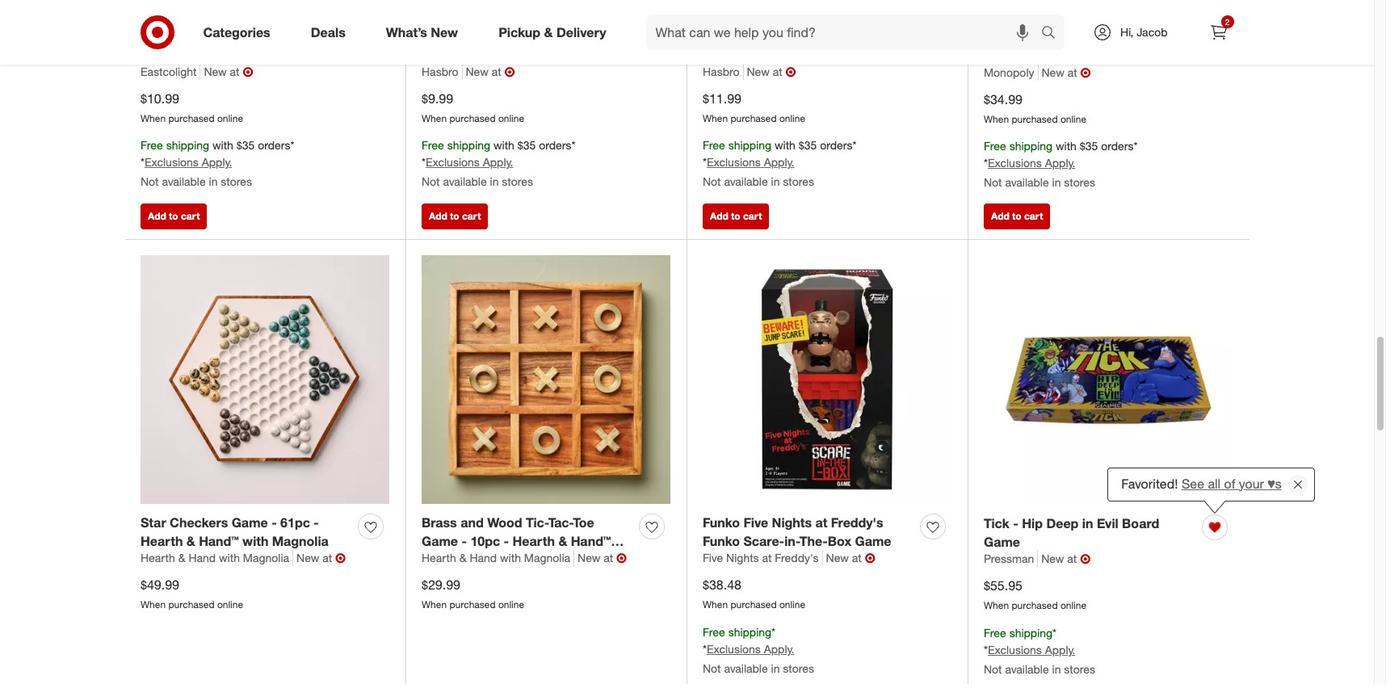 Task type: locate. For each thing, give the bounding box(es) containing it.
1 horizontal spatial hasbro link
[[703, 64, 744, 80]]

nights down "scare-"
[[726, 551, 759, 565]]

chutes and ladders: peppa pig edition board game for kids ages 3 and up, for 2-4 players link
[[703, 27, 914, 81]]

2
[[1225, 17, 1230, 27], [422, 46, 429, 62]]

chutes and ladders: peppa pig edition board game for kids ages 3 and up, for 2-4 players image
[[703, 0, 951, 17], [703, 0, 951, 17]]

magnolia down 61pc
[[272, 533, 328, 549]]

purchased inside the $34.99 when purchased online
[[1012, 113, 1058, 125]]

1 eastcolight from the top
[[141, 28, 210, 44]]

new down animal
[[204, 64, 227, 78]]

2 add to cart button from the left
[[422, 203, 488, 229]]

exclusions apply. button down $10.99 when purchased online
[[145, 155, 232, 171]]

exclusions apply. button down $38.48 when purchased online
[[707, 641, 794, 657]]

0 vertical spatial freddy's
[[831, 514, 883, 530]]

shipping down "$55.95 when purchased online" in the bottom right of the page
[[1009, 626, 1053, 640]]

kids down the peppa in the right of the page
[[851, 46, 878, 62]]

eastcolight for eastcolight new at ¬
[[141, 64, 197, 78]]

4 add to cart from the left
[[991, 210, 1043, 222]]

2 cart from the left
[[462, 210, 481, 222]]

purchased inside $49.99 when purchased online
[[168, 599, 215, 611]]

game inside monopoly: disney villains edition board game for ages 8 and up
[[1025, 47, 1061, 63]]

1 hasbro new at ¬ from the left
[[422, 64, 515, 80]]

exclusions apply. button for $11.99
[[707, 155, 794, 171]]

purchased down $55.95
[[1012, 600, 1058, 612]]

0 horizontal spatial freddy's
[[775, 551, 819, 565]]

0 horizontal spatial hand™
[[199, 533, 239, 549]]

when down $49.99
[[141, 599, 166, 611]]

exclusions for $9.99
[[426, 155, 480, 169]]

0 horizontal spatial nights
[[726, 551, 759, 565]]

online inside '$11.99 when purchased online'
[[779, 112, 805, 124]]

$34.99 when purchased online
[[984, 91, 1086, 125]]

online down 'star checkers game - 61pc - hearth & hand™ with magnolia'
[[217, 599, 243, 611]]

tooltip containing favorited!
[[1107, 467, 1315, 501]]

1 horizontal spatial freddy's
[[831, 514, 883, 530]]

available for $9.99
[[443, 175, 487, 188]]

What can we help you find? suggestions appear below search field
[[646, 15, 1045, 50]]

when inside '$29.99 when purchased online'
[[422, 599, 447, 611]]

freddy's
[[831, 514, 883, 530], [775, 551, 819, 565]]

diy
[[269, 28, 291, 44]]

when inside the $34.99 when purchased online
[[984, 113, 1009, 125]]

online inside the $34.99 when purchased online
[[1060, 113, 1086, 125]]

add to cart button for $34.99
[[984, 203, 1050, 229]]

1 horizontal spatial free shipping * * exclusions apply. not available in stores
[[984, 626, 1095, 676]]

when inside '$11.99 when purchased online'
[[703, 112, 728, 124]]

magnolia down 10pc
[[451, 551, 508, 567]]

hearth & hand with magnolia link down 10pc
[[422, 550, 574, 567]]

hand™
[[199, 533, 239, 549], [571, 533, 611, 549]]

board up the up,
[[749, 46, 787, 62]]

available for $11.99
[[724, 175, 768, 188]]

0 horizontal spatial kids
[[254, 64, 281, 81]]

when for $49.99
[[141, 599, 166, 611]]

3 add from the left
[[710, 210, 728, 222]]

game inside 'tick - hip deep in evil board game'
[[984, 534, 1020, 550]]

hand™ down checkers
[[199, 533, 239, 549]]

0 horizontal spatial hearth & hand with magnolia new at ¬
[[141, 550, 346, 567]]

shipping
[[166, 139, 209, 152], [447, 139, 490, 152], [728, 139, 771, 152], [1009, 139, 1053, 153], [728, 625, 771, 639], [1009, 626, 1053, 640]]

1 horizontal spatial kids
[[851, 46, 878, 62]]

1 add to cart button from the left
[[141, 203, 207, 229]]

$35 for $11.99
[[799, 139, 817, 152]]

$10.99 when purchased online
[[141, 90, 243, 124]]

game inside chutes and ladders: peppa pig edition board game for kids ages 3 and up, for 2-4 players
[[790, 46, 826, 62]]

2 hearth & hand with magnolia link from the left
[[422, 550, 574, 567]]

in down the $9.99 when purchased online
[[490, 175, 499, 188]]

and
[[750, 28, 773, 44], [1131, 47, 1154, 63], [713, 64, 737, 81], [461, 514, 484, 530]]

monopoly: disney villains edition board game for ages 8 and up link
[[984, 28, 1195, 64]]

new down search button
[[1042, 65, 1064, 79]]

when inside "$55.95 when purchased online"
[[984, 600, 1009, 612]]

3 cart from the left
[[743, 210, 762, 222]]

2 eastcolight from the top
[[141, 64, 197, 78]]

chutes and ladders: peppa pig edition board game for kids ages 3 and up, for 2-4 players
[[703, 28, 913, 81]]

eastcolight inside eastcolight 6 pieces diy pom pom animal keychain, cute fluffy keychain for girls kids
[[141, 28, 210, 44]]

free shipping * * exclusions apply. not available in stores down $38.48 when purchased online
[[703, 625, 814, 675]]

ages inside monopoly: disney villains edition board game for ages 8 and up
[[1085, 47, 1116, 63]]

for inside eastcolight 6 pieces diy pom pom animal keychain, cute fluffy keychain for girls kids
[[201, 64, 218, 81]]

nights inside five nights at freddy's new at ¬
[[726, 551, 759, 565]]

hearth down star
[[141, 533, 183, 549]]

1 add from the left
[[148, 210, 166, 222]]

at inside pressman new at ¬
[[1067, 552, 1077, 566]]

players
[[808, 64, 853, 81]]

hearth & hand with magnolia link down 'star checkers game - 61pc - hearth & hand™ with magnolia'
[[141, 550, 293, 567]]

1 horizontal spatial hasbro
[[703, 64, 739, 78]]

& inside brass and wood tic-tac-toe game - 10pc - hearth & hand™ with magnolia
[[558, 533, 567, 549]]

pom up cute
[[294, 28, 322, 44]]

monopoly new at ¬
[[984, 64, 1091, 81]]

hasbro
[[422, 64, 458, 78], [703, 64, 739, 78]]

kids down the keychain,
[[254, 64, 281, 81]]

1 hearth & hand with magnolia new at ¬ from the left
[[141, 550, 346, 567]]

monopoly: disney villains edition board game for ages 8 and up image
[[984, 0, 1233, 18], [984, 0, 1233, 18]]

star checkers game - 61pc - hearth & hand™ with magnolia
[[141, 514, 328, 549]]

when for $34.99
[[984, 113, 1009, 125]]

free shipping * * exclusions apply. not available in stores down "$55.95 when purchased online" in the bottom right of the page
[[984, 626, 1095, 676]]

girls
[[221, 64, 250, 81]]

0 vertical spatial 2
[[1225, 17, 1230, 27]]

apply. for $10.99
[[202, 155, 232, 169]]

$11.99
[[703, 90, 741, 106]]

purchased inside "$55.95 when purchased online"
[[1012, 600, 1058, 612]]

2 add from the left
[[429, 210, 447, 222]]

online for $34.99
[[1060, 113, 1086, 125]]

$35 for $10.99
[[236, 139, 255, 152]]

free down $10.99
[[141, 139, 163, 152]]

hearth & hand with magnolia link for 10pc
[[422, 550, 574, 567]]

tooltip
[[1107, 467, 1315, 501]]

3 to from the left
[[731, 210, 740, 222]]

hearth & hand with magnolia new at ¬ down tic-
[[422, 550, 627, 567]]

4 cart from the left
[[1024, 210, 1043, 222]]

exclusions apply. button down the $9.99 when purchased online
[[426, 155, 513, 171]]

shipping for $10.99
[[166, 139, 209, 152]]

2 hand™ from the left
[[571, 533, 611, 549]]

eastcolight 6 pieces diy pom pom animal keychain, cute fluffy keychain for girls kids image
[[141, 0, 389, 17]]

exclusions apply. button down '$11.99 when purchased online'
[[707, 155, 794, 171]]

0 horizontal spatial edition
[[503, 28, 546, 44]]

free
[[141, 139, 163, 152], [422, 139, 444, 152], [703, 139, 725, 152], [984, 139, 1006, 153], [703, 625, 725, 639], [984, 626, 1006, 640]]

hand™ inside 'star checkers game - 61pc - hearth & hand™ with magnolia'
[[199, 533, 239, 549]]

chutes
[[703, 28, 746, 44]]

hearth & hand with magnolia new at ¬ down 'star checkers game - 61pc - hearth & hand™ with magnolia'
[[141, 550, 346, 567]]

pig
[[876, 28, 896, 44]]

1 horizontal spatial hasbro new at ¬
[[703, 64, 796, 80]]

apply. for $34.99
[[1045, 156, 1075, 170]]

peppa
[[834, 28, 873, 44]]

free down $9.99
[[422, 139, 444, 152]]

free shipping with $35 orders* * exclusions apply. not available in stores down '$11.99 when purchased online'
[[703, 139, 857, 188]]

online for $55.95
[[1060, 600, 1086, 612]]

0 horizontal spatial hasbro new at ¬
[[422, 64, 515, 80]]

apply. down $10.99 when purchased online
[[202, 155, 232, 169]]

add to cart for $11.99
[[710, 210, 762, 222]]

apply. down '$11.99 when purchased online'
[[764, 155, 794, 169]]

new inside the eastcolight new at ¬
[[204, 64, 227, 78]]

online
[[217, 112, 243, 124], [498, 112, 524, 124], [779, 112, 805, 124], [1060, 113, 1086, 125], [217, 599, 243, 611], [498, 599, 524, 611], [779, 599, 805, 611], [1060, 600, 1086, 612]]

& right pickup
[[544, 24, 553, 40]]

purchased down $9.99
[[449, 112, 496, 124]]

* down $38.48
[[703, 642, 707, 656]]

free down $55.95
[[984, 626, 1006, 640]]

when down $10.99
[[141, 112, 166, 124]]

tick - hip deep in evil board game image
[[984, 255, 1233, 505]]

with
[[212, 139, 233, 152], [493, 139, 514, 152], [775, 139, 796, 152], [1056, 139, 1077, 153], [242, 533, 268, 549], [219, 551, 240, 565], [422, 551, 448, 567], [500, 551, 521, 565]]

add to cart button for $10.99
[[141, 203, 207, 229]]

categories link
[[189, 15, 291, 50]]

when for $10.99
[[141, 112, 166, 124]]

edition inside sorry! rivals edition board game; 2 player game
[[503, 28, 546, 44]]

when down $38.48
[[703, 599, 728, 611]]

new inside what's new link
[[431, 24, 458, 40]]

online down 2-
[[779, 112, 805, 124]]

0 horizontal spatial free shipping * * exclusions apply. not available in stores
[[703, 625, 814, 675]]

hearth down tic-
[[513, 533, 555, 549]]

hi,
[[1120, 25, 1133, 39]]

2 hasbro from the left
[[703, 64, 739, 78]]

purchased inside $38.48 when purchased online
[[731, 599, 777, 611]]

board inside chutes and ladders: peppa pig edition board game for kids ages 3 and up, for 2-4 players
[[749, 46, 787, 62]]

3 add to cart button from the left
[[703, 203, 769, 229]]

shipping for $38.48
[[728, 625, 771, 639]]

your
[[1239, 476, 1264, 492]]

0 horizontal spatial hearth & hand with magnolia link
[[141, 550, 293, 567]]

1 vertical spatial nights
[[726, 551, 759, 565]]

kids inside eastcolight 6 pieces diy pom pom animal keychain, cute fluffy keychain for girls kids
[[254, 64, 281, 81]]

game inside sorry! rivals edition board game; 2 player game
[[474, 46, 511, 62]]

add to cart for $10.99
[[148, 210, 200, 222]]

1 vertical spatial 2
[[422, 46, 429, 62]]

online inside $38.48 when purchased online
[[779, 599, 805, 611]]

shipping for $55.95
[[1009, 626, 1053, 640]]

purchased inside the $9.99 when purchased online
[[449, 112, 496, 124]]

online for $11.99
[[779, 112, 805, 124]]

2 hearth & hand with magnolia new at ¬ from the left
[[422, 550, 627, 567]]

when inside $38.48 when purchased online
[[703, 599, 728, 611]]

cart for $11.99
[[743, 210, 762, 222]]

hearth & hand with magnolia new at ¬ for -
[[422, 550, 627, 567]]

* down "$55.95 when purchased online" in the bottom right of the page
[[1053, 626, 1056, 640]]

edition inside chutes and ladders: peppa pig edition board game for kids ages 3 and up, for 2-4 players
[[703, 46, 746, 62]]

2 to from the left
[[450, 210, 459, 222]]

hasbro link
[[422, 64, 462, 80], [703, 64, 744, 80]]

1 horizontal spatial nights
[[772, 514, 812, 530]]

hearth & hand with magnolia link
[[141, 550, 293, 567], [422, 550, 574, 567]]

kids
[[851, 46, 878, 62], [254, 64, 281, 81]]

shipping down the $9.99 when purchased online
[[447, 139, 490, 152]]

$35 for $9.99
[[518, 139, 536, 152]]

add for $9.99
[[429, 210, 447, 222]]

0 vertical spatial nights
[[772, 514, 812, 530]]

when for $9.99
[[422, 112, 447, 124]]

purchased for $10.99
[[168, 112, 215, 124]]

purchased for $38.48
[[731, 599, 777, 611]]

2 hand from the left
[[470, 551, 497, 565]]

exclusions apply. button
[[145, 155, 232, 171], [426, 155, 513, 171], [707, 155, 794, 171], [988, 155, 1075, 171], [707, 641, 794, 657], [988, 642, 1075, 658]]

4 add to cart button from the left
[[984, 203, 1050, 229]]

freddy's inside five nights at freddy's new at ¬
[[775, 551, 819, 565]]

eastcolight up animal
[[141, 28, 210, 44]]

1 cart from the left
[[181, 210, 200, 222]]

in down $38.48 when purchased online
[[771, 661, 780, 675]]

to
[[169, 210, 178, 222], [450, 210, 459, 222], [731, 210, 740, 222], [1012, 210, 1021, 222]]

1 vertical spatial funko
[[703, 533, 740, 549]]

when for $29.99
[[422, 599, 447, 611]]

2 hasbro link from the left
[[703, 64, 744, 80]]

- left "hip"
[[1013, 515, 1018, 531]]

2 hasbro new at ¬ from the left
[[703, 64, 796, 80]]

1 hasbro link from the left
[[422, 64, 462, 80]]

hasbro new at ¬ for board
[[703, 64, 796, 80]]

1 horizontal spatial 2
[[1225, 17, 1230, 27]]

online inside the $9.99 when purchased online
[[498, 112, 524, 124]]

available down $10.99 when purchased online
[[162, 175, 206, 188]]

shipping down $10.99 when purchased online
[[166, 139, 209, 152]]

apply. for $9.99
[[483, 155, 513, 169]]

keychain,
[[218, 46, 277, 62]]

not
[[141, 175, 159, 188], [422, 175, 440, 188], [703, 175, 721, 188], [984, 176, 1002, 189], [703, 661, 721, 675], [984, 662, 1002, 676]]

0 horizontal spatial hand
[[189, 551, 216, 565]]

add
[[148, 210, 166, 222], [429, 210, 447, 222], [710, 210, 728, 222], [991, 210, 1009, 222]]

1 hasbro from the left
[[422, 64, 458, 78]]

five inside five nights at freddy's new at ¬
[[703, 551, 723, 565]]

stores
[[221, 175, 252, 188], [502, 175, 533, 188], [783, 175, 814, 188], [1064, 176, 1095, 189], [783, 661, 814, 675], [1064, 662, 1095, 676]]

purchased for $11.99
[[731, 112, 777, 124]]

new left 2-
[[747, 64, 770, 78]]

hand
[[189, 551, 216, 565], [470, 551, 497, 565]]

1 horizontal spatial ages
[[1085, 47, 1116, 63]]

five
[[743, 514, 768, 530], [703, 551, 723, 565]]

hand for hand™
[[189, 551, 216, 565]]

1 horizontal spatial hearth & hand with magnolia new at ¬
[[422, 550, 627, 567]]

eastcolight
[[141, 28, 210, 44], [141, 64, 197, 78]]

hasbro link for edition
[[703, 64, 744, 80]]

tick - hip deep in evil board game
[[984, 515, 1159, 550]]

1 hand from the left
[[189, 551, 216, 565]]

stores for $9.99
[[502, 175, 533, 188]]

exclusions down $10.99 when purchased online
[[145, 155, 199, 169]]

purchased down $11.99
[[731, 112, 777, 124]]

hearth & hand with magnolia new at ¬
[[141, 550, 346, 567], [422, 550, 627, 567]]

and up 10pc
[[461, 514, 484, 530]]

new inside pressman new at ¬
[[1041, 552, 1064, 566]]

sorry! rivals edition board game; 2 player game image
[[422, 0, 670, 17], [422, 0, 670, 17]]

1 vertical spatial eastcolight
[[141, 64, 197, 78]]

hearth inside 'star checkers game - 61pc - hearth & hand™ with magnolia'
[[141, 533, 183, 549]]

brass and wood tic-tac-toe game - 10pc - hearth & hand™ with magnolia image
[[422, 255, 670, 504], [422, 255, 670, 504]]

2 add to cart from the left
[[429, 210, 481, 222]]

stores for $34.99
[[1064, 176, 1095, 189]]

0 horizontal spatial ages
[[882, 46, 913, 62]]

online inside '$29.99 when purchased online'
[[498, 599, 524, 611]]

1 vertical spatial freddy's
[[775, 551, 819, 565]]

free shipping * * exclusions apply. not available in stores
[[703, 625, 814, 675], [984, 626, 1095, 676]]

eastcolight link
[[141, 64, 201, 80]]

* down $9.99
[[422, 155, 426, 169]]

online down girls
[[217, 112, 243, 124]]

ages
[[882, 46, 913, 62], [1085, 47, 1116, 63]]

free shipping with $35 orders* * exclusions apply. not available in stores down the $34.99 when purchased online
[[984, 139, 1138, 189]]

ages inside chutes and ladders: peppa pig edition board game for kids ages 3 and up, for 2-4 players
[[882, 46, 913, 62]]

pom up keychain on the left top of the page
[[141, 46, 168, 62]]

1 add to cart from the left
[[148, 210, 200, 222]]

online inside "$55.95 when purchased online"
[[1060, 600, 1086, 612]]

1 to from the left
[[169, 210, 178, 222]]

rivals
[[462, 28, 499, 44]]

available down '$11.99 when purchased online'
[[724, 175, 768, 188]]

0 horizontal spatial 2
[[422, 46, 429, 62]]

exclusions apply. button for $10.99
[[145, 155, 232, 171]]

purchased for $49.99
[[168, 599, 215, 611]]

when down $55.95
[[984, 600, 1009, 612]]

at
[[230, 64, 239, 78], [492, 64, 501, 78], [773, 64, 782, 78], [1067, 65, 1077, 79], [815, 514, 827, 530], [322, 551, 332, 565], [603, 551, 613, 565], [762, 551, 772, 565], [852, 551, 862, 565], [1067, 552, 1077, 566]]

2 link
[[1201, 15, 1236, 50]]

add to cart
[[148, 210, 200, 222], [429, 210, 481, 222], [710, 210, 762, 222], [991, 210, 1043, 222]]

when down $29.99
[[422, 599, 447, 611]]

free shipping with $35 orders* * exclusions apply. not available in stores for $34.99
[[984, 139, 1138, 189]]

purchased inside '$11.99 when purchased online'
[[731, 112, 777, 124]]

board left game;
[[549, 28, 587, 44]]

when down $9.99
[[422, 112, 447, 124]]

to for $10.99
[[169, 210, 178, 222]]

when inside the $9.99 when purchased online
[[422, 112, 447, 124]]

in left 'evil'
[[1082, 515, 1093, 531]]

free down $11.99
[[703, 139, 725, 152]]

0 vertical spatial five
[[743, 514, 768, 530]]

$55.95
[[984, 578, 1022, 594]]

freddy's inside funko five nights at freddy's funko scare-in-the-box game
[[831, 514, 883, 530]]

4 to from the left
[[1012, 210, 1021, 222]]

hand for 10pc
[[470, 551, 497, 565]]

2 down 'what's new' at the top left
[[422, 46, 429, 62]]

hasbro link up $11.99
[[703, 64, 744, 80]]

1 vertical spatial five
[[703, 551, 723, 565]]

in
[[209, 175, 218, 188], [490, 175, 499, 188], [771, 175, 780, 188], [1052, 176, 1061, 189], [1082, 515, 1093, 531], [771, 661, 780, 675], [1052, 662, 1061, 676]]

0 vertical spatial funko
[[703, 514, 740, 530]]

3 add to cart from the left
[[710, 210, 762, 222]]

freddy's up "box" at the right bottom
[[831, 514, 883, 530]]

$35 down '$11.99 when purchased online'
[[799, 139, 817, 152]]

¬
[[243, 64, 253, 80], [504, 64, 515, 80], [786, 64, 796, 80], [1080, 64, 1091, 81], [335, 550, 346, 567], [616, 550, 627, 567], [865, 550, 875, 567], [1080, 551, 1091, 567]]

five nights at freddy's link
[[703, 550, 823, 567]]

purchased for $34.99
[[1012, 113, 1058, 125]]

1 hearth & hand with magnolia link from the left
[[141, 550, 293, 567]]

shipping for $11.99
[[728, 139, 771, 152]]

star checkers game - 61pc - hearth & hand™ with magnolia image
[[141, 255, 389, 504], [141, 255, 389, 504]]

edition inside monopoly: disney villains edition board game for ages 8 and up
[[1144, 28, 1187, 45]]

2 horizontal spatial edition
[[1144, 28, 1187, 45]]

$35 down the $9.99 when purchased online
[[518, 139, 536, 152]]

& down checkers
[[186, 533, 195, 549]]

hasbro down player
[[422, 64, 458, 78]]

exclusions for $10.99
[[145, 155, 199, 169]]

1 horizontal spatial pom
[[294, 28, 322, 44]]

in down the $34.99 when purchased online
[[1052, 176, 1061, 189]]

1 vertical spatial kids
[[254, 64, 281, 81]]

1 horizontal spatial hand
[[470, 551, 497, 565]]

purchased down $49.99
[[168, 599, 215, 611]]

4 add from the left
[[991, 210, 1009, 222]]

funko five nights at freddy's funko scare-in-the-box game image
[[703, 255, 951, 504], [703, 255, 951, 504]]

hasbro new at ¬
[[422, 64, 515, 80], [703, 64, 796, 80]]

stores for $11.99
[[783, 175, 814, 188]]

0 vertical spatial kids
[[851, 46, 878, 62]]

online inside $10.99 when purchased online
[[217, 112, 243, 124]]

0 horizontal spatial five
[[703, 551, 723, 565]]

edition
[[503, 28, 546, 44], [1144, 28, 1187, 45], [703, 46, 746, 62]]

1 horizontal spatial hearth & hand with magnolia link
[[422, 550, 574, 567]]

1 horizontal spatial hand™
[[571, 533, 611, 549]]

magnolia down star checkers game - 61pc - hearth & hand™ with magnolia link
[[243, 551, 289, 565]]

purchased inside $10.99 when purchased online
[[168, 112, 215, 124]]

to for $34.99
[[1012, 210, 1021, 222]]

add to cart for $9.99
[[429, 210, 481, 222]]

6
[[213, 28, 221, 44]]

1 horizontal spatial edition
[[703, 46, 746, 62]]

hasbro new at ¬ for player
[[422, 64, 515, 80]]

game down rivals on the left
[[474, 46, 511, 62]]

2 right 'jacob'
[[1225, 17, 1230, 27]]

ages down pig
[[882, 46, 913, 62]]

up,
[[740, 64, 761, 81]]

see
[[1182, 476, 1204, 492]]

deep
[[1046, 515, 1079, 531]]

apply. down the $9.99 when purchased online
[[483, 155, 513, 169]]

toe
[[573, 514, 594, 530]]

1 horizontal spatial five
[[743, 514, 768, 530]]

online inside $49.99 when purchased online
[[217, 599, 243, 611]]

free shipping * * exclusions apply. not available in stores for $55.95
[[984, 626, 1095, 676]]

shipping down '$11.99 when purchased online'
[[728, 139, 771, 152]]

1 vertical spatial pom
[[141, 46, 168, 62]]

nights up in-
[[772, 514, 812, 530]]

nights
[[772, 514, 812, 530], [726, 551, 759, 565]]

magnolia inside 'star checkers game - 61pc - hearth & hand™ with magnolia'
[[272, 533, 328, 549]]

cart
[[181, 210, 200, 222], [462, 210, 481, 222], [743, 210, 762, 222], [1024, 210, 1043, 222]]

new down "box" at the right bottom
[[826, 551, 849, 565]]

2 inside sorry! rivals edition board game; 2 player game
[[422, 46, 429, 62]]

add for $34.99
[[991, 210, 1009, 222]]

when inside $49.99 when purchased online
[[141, 599, 166, 611]]

game inside funko five nights at freddy's funko scare-in-the-box game
[[855, 533, 891, 549]]

available down the $34.99 when purchased online
[[1005, 176, 1049, 189]]

free for $34.99
[[984, 139, 1006, 153]]

$35 down the $34.99 when purchased online
[[1080, 139, 1098, 153]]

0 vertical spatial eastcolight
[[141, 28, 210, 44]]

apply. down the $34.99 when purchased online
[[1045, 156, 1075, 170]]

eastcolight inside the eastcolight new at ¬
[[141, 64, 197, 78]]

purchased inside '$29.99 when purchased online'
[[449, 599, 496, 611]]

-
[[271, 514, 277, 530], [314, 514, 319, 530], [1013, 515, 1018, 531], [462, 533, 467, 549], [504, 533, 509, 549]]

new inside five nights at freddy's new at ¬
[[826, 551, 849, 565]]

deals
[[311, 24, 345, 40]]

when inside $10.99 when purchased online
[[141, 112, 166, 124]]

online for $29.99
[[498, 599, 524, 611]]

& inside 'star checkers game - 61pc - hearth & hand™ with magnolia'
[[186, 533, 195, 549]]

game down brass
[[422, 533, 458, 549]]

1 hand™ from the left
[[199, 533, 239, 549]]

new down toe
[[578, 551, 600, 565]]

free for $10.99
[[141, 139, 163, 152]]

0 horizontal spatial hasbro link
[[422, 64, 462, 80]]

shipping down the $34.99 when purchased online
[[1009, 139, 1053, 153]]

orders* for peppa
[[820, 139, 857, 152]]

new up player
[[431, 24, 458, 40]]

61pc
[[280, 514, 310, 530]]

free shipping with $35 orders* * exclusions apply. not available in stores for $11.99
[[703, 139, 857, 188]]

five up $38.48
[[703, 551, 723, 565]]

0 horizontal spatial hasbro
[[422, 64, 458, 78]]



Task type: describe. For each thing, give the bounding box(es) containing it.
tick - hip deep in evil board game link
[[984, 514, 1195, 551]]

kids inside chutes and ladders: peppa pig edition board game for kids ages 3 and up, for 2-4 players
[[851, 46, 878, 62]]

when for $55.95
[[984, 600, 1009, 612]]

tic-
[[526, 514, 548, 530]]

monopoly
[[984, 65, 1034, 79]]

sorry!
[[422, 28, 459, 44]]

cute
[[281, 46, 310, 62]]

favorited! see all of your ♥s
[[1121, 476, 1282, 492]]

and inside brass and wood tic-tac-toe game - 10pc - hearth & hand™ with magnolia
[[461, 514, 484, 530]]

all
[[1208, 476, 1221, 492]]

online for $10.99
[[217, 112, 243, 124]]

in down '$11.99 when purchased online'
[[771, 175, 780, 188]]

with inside brass and wood tic-tac-toe game - 10pc - hearth & hand™ with magnolia
[[422, 551, 448, 567]]

online for $49.99
[[217, 599, 243, 611]]

in down "$55.95 when purchased online" in the bottom right of the page
[[1052, 662, 1061, 676]]

not for $11.99
[[703, 175, 721, 188]]

- left 10pc
[[462, 533, 467, 549]]

$9.99 when purchased online
[[422, 90, 524, 124]]

- right 61pc
[[314, 514, 319, 530]]

add to cart button for $9.99
[[422, 203, 488, 229]]

apply. for $11.99
[[764, 155, 794, 169]]

what's new
[[386, 24, 458, 40]]

scare-
[[743, 533, 784, 549]]

available for $34.99
[[1005, 176, 1049, 189]]

pickup & delivery
[[498, 24, 606, 40]]

free shipping with $35 orders* * exclusions apply. not available in stores for $10.99
[[141, 139, 294, 188]]

brass
[[422, 514, 457, 530]]

what's
[[386, 24, 427, 40]]

eastcolight new at ¬
[[141, 64, 253, 80]]

0 vertical spatial pom
[[294, 28, 322, 44]]

wood
[[487, 514, 522, 530]]

$34.99
[[984, 91, 1022, 107]]

to for $9.99
[[450, 210, 459, 222]]

add to cart button for $11.99
[[703, 203, 769, 229]]

pressman link
[[984, 551, 1038, 567]]

orders* for diy
[[258, 139, 294, 152]]

in down $10.99 when purchased online
[[209, 175, 218, 188]]

purchased for $55.95
[[1012, 600, 1058, 612]]

in inside 'tick - hip deep in evil board game'
[[1082, 515, 1093, 531]]

exclusions down "$55.95 when purchased online" in the bottom right of the page
[[988, 643, 1042, 657]]

hearth up $29.99
[[422, 551, 456, 565]]

pickup & delivery link
[[485, 15, 626, 50]]

0 horizontal spatial pom
[[141, 46, 168, 62]]

$35 for $34.99
[[1080, 139, 1098, 153]]

categories
[[203, 24, 270, 40]]

monopoly link
[[984, 64, 1038, 81]]

five nights at freddy's new at ¬
[[703, 550, 875, 567]]

$49.99
[[141, 577, 179, 593]]

cart for $9.99
[[462, 210, 481, 222]]

game inside brass and wood tic-tac-toe game - 10pc - hearth & hand™ with magnolia
[[422, 533, 458, 549]]

board inside monopoly: disney villains edition board game for ages 8 and up
[[984, 47, 1021, 63]]

10pc
[[470, 533, 500, 549]]

orders* for board
[[539, 139, 575, 152]]

hasbro for edition
[[703, 64, 739, 78]]

nights inside funko five nights at freddy's funko scare-in-the-box game
[[772, 514, 812, 530]]

tick
[[984, 515, 1009, 531]]

for up 'players'
[[830, 46, 847, 62]]

not for $34.99
[[984, 176, 1002, 189]]

hand™ inside brass and wood tic-tac-toe game - 10pc - hearth & hand™ with magnolia
[[571, 533, 611, 549]]

hi, jacob
[[1120, 25, 1168, 39]]

search
[[1034, 26, 1073, 42]]

animal
[[172, 46, 214, 62]]

orders* for edition
[[1101, 139, 1138, 153]]

pieces
[[224, 28, 265, 44]]

$29.99
[[422, 577, 460, 593]]

in-
[[784, 533, 799, 549]]

3
[[703, 64, 710, 81]]

sorry! rivals edition board game; 2 player game
[[422, 28, 630, 62]]

brass and wood tic-tac-toe game - 10pc - hearth & hand™ with magnolia link
[[422, 514, 632, 567]]

eastcolight for eastcolight 6 pieces diy pom pom animal keychain, cute fluffy keychain for girls kids
[[141, 28, 210, 44]]

not for $9.99
[[422, 175, 440, 188]]

online for $38.48
[[779, 599, 805, 611]]

♥s
[[1268, 476, 1282, 492]]

hearth & hand with magnolia link for hand™
[[141, 550, 293, 567]]

new down player
[[466, 64, 488, 78]]

$29.99 when purchased online
[[422, 577, 524, 611]]

and right 3
[[713, 64, 737, 81]]

game inside 'star checkers game - 61pc - hearth & hand™ with magnolia'
[[232, 514, 268, 530]]

magnolia inside brass and wood tic-tac-toe game - 10pc - hearth & hand™ with magnolia
[[451, 551, 508, 567]]

$49.99 when purchased online
[[141, 577, 243, 611]]

available down "$55.95 when purchased online" in the bottom right of the page
[[1005, 662, 1049, 676]]

$10.99
[[141, 90, 179, 106]]

hasbro link for 2
[[422, 64, 462, 80]]

pressman
[[984, 552, 1034, 566]]

magnolia down tic-
[[524, 551, 570, 565]]

for left 2-
[[764, 64, 781, 81]]

eastcolight 6 pieces diy pom pom animal keychain, cute fluffy keychain for girls kids
[[141, 28, 348, 81]]

exclusions apply. button down "$55.95 when purchased online" in the bottom right of the page
[[988, 642, 1075, 658]]

- down wood
[[504, 533, 509, 549]]

hip
[[1022, 515, 1043, 531]]

tac-
[[548, 514, 573, 530]]

shipping for $9.99
[[447, 139, 490, 152]]

star
[[141, 514, 166, 530]]

star checkers game - 61pc - hearth & hand™ with magnolia link
[[141, 514, 351, 550]]

* down $34.99
[[984, 156, 988, 170]]

not for $10.99
[[141, 175, 159, 188]]

* down $10.99
[[141, 155, 145, 169]]

for inside monopoly: disney villains edition board game for ages 8 and up
[[1065, 47, 1082, 63]]

shipping for $34.99
[[1009, 139, 1053, 153]]

exclusions apply. button for $9.99
[[426, 155, 513, 171]]

what's new link
[[372, 15, 478, 50]]

* down $55.95
[[984, 643, 988, 657]]

brass and wood tic-tac-toe game - 10pc - hearth & hand™ with magnolia
[[422, 514, 611, 567]]

exclusions for $34.99
[[988, 156, 1042, 170]]

pressman new at ¬
[[984, 551, 1091, 567]]

- inside 'tick - hip deep in evil board game'
[[1013, 515, 1018, 531]]

checkers
[[170, 514, 228, 530]]

deals link
[[297, 15, 366, 50]]

add for $10.99
[[148, 210, 166, 222]]

and inside monopoly: disney villains edition board game for ages 8 and up
[[1131, 47, 1154, 63]]

cart for $10.99
[[181, 210, 200, 222]]

of
[[1224, 476, 1235, 492]]

free for $11.99
[[703, 139, 725, 152]]

when for $38.48
[[703, 599, 728, 611]]

exclusions apply. button for $34.99
[[988, 155, 1075, 171]]

hearth & hand with magnolia new at ¬ for with
[[141, 550, 346, 567]]

favorited!
[[1121, 476, 1178, 492]]

4
[[797, 64, 805, 81]]

sorry! rivals edition board game; 2 player game link
[[422, 27, 632, 64]]

ladders:
[[777, 28, 830, 44]]

exclusions for $11.99
[[707, 155, 761, 169]]

cart for $34.99
[[1024, 210, 1043, 222]]

purchased for $29.99
[[449, 599, 496, 611]]

see all of your ♥s link
[[1182, 476, 1282, 492]]

- left 61pc
[[271, 514, 277, 530]]

pickup
[[498, 24, 540, 40]]

and right "chutes"
[[750, 28, 773, 44]]

with inside 'star checkers game - 61pc - hearth & hand™ with magnolia'
[[242, 533, 268, 549]]

at inside the eastcolight new at ¬
[[230, 64, 239, 78]]

* down $38.48 when purchased online
[[771, 625, 775, 639]]

villains
[[1097, 28, 1140, 45]]

hasbro for 2
[[422, 64, 458, 78]]

to for $11.99
[[731, 210, 740, 222]]

apply. down "$55.95 when purchased online" in the bottom right of the page
[[1045, 643, 1075, 657]]

free shipping * * exclusions apply. not available in stores for $38.48
[[703, 625, 814, 675]]

delivery
[[556, 24, 606, 40]]

new inside monopoly new at ¬
[[1042, 65, 1064, 79]]

funko five nights at freddy's funko scare-in-the-box game
[[703, 514, 891, 549]]

monopoly:
[[984, 28, 1048, 45]]

2 funko from the top
[[703, 533, 740, 549]]

when for $11.99
[[703, 112, 728, 124]]

evil
[[1097, 515, 1118, 531]]

free for $38.48
[[703, 625, 725, 639]]

& up $49.99
[[178, 551, 185, 565]]

$11.99 when purchased online
[[703, 90, 805, 124]]

hearth up $49.99
[[141, 551, 175, 565]]

add to cart for $34.99
[[991, 210, 1043, 222]]

five inside funko five nights at freddy's funko scare-in-the-box game
[[743, 514, 768, 530]]

new down 61pc
[[296, 551, 319, 565]]

available for $10.99
[[162, 175, 206, 188]]

search button
[[1034, 15, 1073, 53]]

board inside 'tick - hip deep in evil board game'
[[1122, 515, 1159, 531]]

disney
[[1052, 28, 1093, 45]]

at inside monopoly new at ¬
[[1067, 65, 1077, 79]]

online for $9.99
[[498, 112, 524, 124]]

board inside sorry! rivals edition board game; 2 player game
[[549, 28, 587, 44]]

keychain
[[141, 64, 197, 81]]

$55.95 when purchased online
[[984, 578, 1086, 612]]

8
[[1120, 47, 1127, 63]]

$9.99
[[422, 90, 453, 106]]

player
[[432, 46, 471, 62]]

free for $55.95
[[984, 626, 1006, 640]]

eastcolight 6 pieces diy pom pom animal keychain, cute fluffy keychain for girls kids link
[[141, 27, 351, 81]]

exclusions down $38.48 when purchased online
[[707, 642, 761, 656]]

* down $11.99
[[703, 155, 707, 169]]

free shipping with $35 orders* * exclusions apply. not available in stores for $9.99
[[422, 139, 575, 188]]

$38.48 when purchased online
[[703, 577, 805, 611]]

stores for $10.99
[[221, 175, 252, 188]]

1 funko from the top
[[703, 514, 740, 530]]

purchased for $9.99
[[449, 112, 496, 124]]

monopoly: disney villains edition board game for ages 8 and up
[[984, 28, 1187, 63]]

free for $9.99
[[422, 139, 444, 152]]

available down $38.48 when purchased online
[[724, 661, 768, 675]]

game;
[[590, 28, 630, 44]]

at inside funko five nights at freddy's funko scare-in-the-box game
[[815, 514, 827, 530]]

up
[[1157, 47, 1175, 63]]

add for $11.99
[[710, 210, 728, 222]]

apply. down $38.48 when purchased online
[[764, 642, 794, 656]]

hearth inside brass and wood tic-tac-toe game - 10pc - hearth & hand™ with magnolia
[[513, 533, 555, 549]]

fluffy
[[314, 46, 348, 62]]

& up $29.99
[[459, 551, 466, 565]]

funko five nights at freddy's funko scare-in-the-box game link
[[703, 514, 914, 550]]



Task type: vqa. For each thing, say whether or not it's contained in the screenshot.
Limited stock at  Baton Rouge Siegen
no



